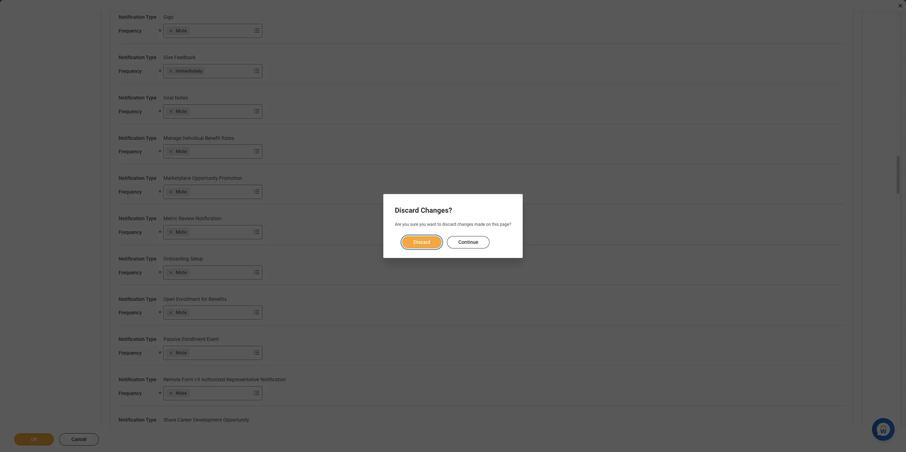 Task type: describe. For each thing, give the bounding box(es) containing it.
prompts image for marketplace opportunity promotion
[[252, 187, 261, 196]]

for
[[201, 296, 208, 302]]

notification type for open enrollment for benefits
[[119, 296, 156, 302]]

changes?
[[421, 206, 452, 215]]

mute, press delete to clear value. option for goal notes
[[166, 107, 190, 116]]

benefits
[[209, 296, 227, 302]]

0 vertical spatial opportunity
[[192, 176, 218, 181]]

gigs element
[[163, 13, 173, 20]]

mute element for passive enrollment event
[[176, 350, 187, 356]]

onboarding
[[163, 256, 189, 262]]

notification type for metric review notification
[[119, 216, 156, 221]]

event
[[207, 337, 219, 342]]

enrollment for for
[[176, 296, 200, 302]]

notification type for marketplace opportunity promotion
[[119, 176, 156, 181]]

continue
[[458, 239, 478, 245]]

notification for gigs
[[119, 14, 145, 20]]

notification type for onboarding setup
[[119, 256, 156, 262]]

mute element for marketplace opportunity promotion
[[176, 189, 187, 195]]

gigs
[[163, 14, 173, 20]]

notes
[[175, 95, 188, 101]]

give feedback element
[[163, 53, 196, 60]]

mute for gigs
[[176, 28, 187, 33]]

immediately
[[176, 68, 202, 74]]

passive
[[163, 337, 181, 342]]

close change preferences image
[[898, 3, 904, 9]]

discard changes?
[[395, 206, 452, 215]]

individual
[[183, 135, 204, 141]]

notification for manage individual benefit rates
[[119, 135, 145, 141]]

x small image for passive
[[167, 350, 174, 357]]

metric
[[163, 216, 178, 221]]

open enrollment for benefits
[[163, 296, 227, 302]]

remote form i-9 authorized representative notification
[[163, 377, 286, 383]]

mute element for gigs
[[176, 28, 187, 34]]

2 you from the left
[[419, 222, 426, 227]]

prompts image for passive enrollment event
[[252, 349, 261, 357]]

discard
[[442, 222, 456, 227]]

open enrollment for benefits element
[[163, 295, 227, 302]]

x small image for open enrollment for benefits
[[167, 309, 174, 317]]

review
[[179, 216, 194, 221]]

goal notes
[[163, 95, 188, 101]]

passive enrollment event element
[[163, 335, 219, 342]]

x small image for marketplace opportunity promotion
[[167, 189, 174, 196]]

mute for remote form i-9 authorized representative notification
[[176, 391, 187, 396]]

x small image for gigs
[[167, 27, 174, 34]]

on
[[486, 222, 491, 227]]

frequency for goal notes
[[119, 109, 142, 114]]

mute, press delete to clear value. option for onboarding setup
[[166, 268, 190, 277]]

give
[[163, 55, 173, 60]]

form
[[182, 377, 193, 383]]

marketplace opportunity promotion element
[[163, 174, 242, 181]]

type for give feedback
[[146, 55, 156, 60]]

benefit
[[205, 135, 220, 141]]

type for passive enrollment event
[[146, 337, 156, 342]]

development
[[193, 417, 222, 423]]

notification type for remote form i-9 authorized representative notification
[[119, 377, 156, 383]]

type for metric review notification
[[146, 216, 156, 221]]

notification type for gigs
[[119, 14, 156, 20]]

onboarding setup
[[163, 256, 203, 262]]

changes
[[457, 222, 473, 227]]

1 you from the left
[[402, 222, 409, 227]]

continue button
[[447, 236, 490, 249]]

i-
[[195, 377, 197, 383]]

type for share career development opportunity
[[146, 417, 156, 423]]

notification for give feedback
[[119, 55, 145, 60]]

share
[[163, 417, 176, 423]]

mute element for goal notes
[[176, 108, 187, 115]]

manage
[[163, 135, 181, 141]]

x small image for give
[[167, 68, 174, 75]]

prompts image for remote form i-9 authorized representative notification
[[252, 389, 261, 398]]

mute element for onboarding setup
[[176, 270, 187, 276]]

prompts image for gigs
[[252, 26, 261, 35]]

rates
[[222, 135, 234, 141]]

discard button
[[402, 236, 442, 249]]

frequency for give feedback
[[119, 68, 142, 74]]

metric review notification element
[[163, 214, 221, 221]]

setup
[[190, 256, 203, 262]]

type for open enrollment for benefits
[[146, 296, 156, 302]]

prompts image for open enrollment for benefits
[[252, 308, 261, 317]]

immediately, press delete to clear value. option
[[166, 67, 205, 75]]



Task type: vqa. For each thing, say whether or not it's contained in the screenshot.


Task type: locate. For each thing, give the bounding box(es) containing it.
x small image down goal
[[167, 108, 174, 115]]

1 prompts image from the top
[[252, 67, 261, 75]]

remote
[[163, 377, 181, 383]]

region containing discard
[[395, 231, 511, 249]]

notification for goal notes
[[119, 95, 145, 101]]

notification for metric review notification
[[119, 216, 145, 221]]

x small image for metric review notification
[[167, 229, 174, 236]]

mute element down "marketplace"
[[176, 189, 187, 195]]

5 type from the top
[[146, 176, 156, 181]]

mute, press delete to clear value. option for metric review notification
[[166, 228, 190, 237]]

mute element
[[176, 28, 187, 34], [176, 108, 187, 115], [176, 149, 187, 155], [176, 189, 187, 195], [176, 229, 187, 236], [176, 270, 187, 276], [176, 310, 187, 316], [176, 350, 187, 356], [176, 390, 187, 397]]

2 prompts image from the top
[[252, 107, 261, 115]]

give feedback
[[163, 55, 196, 60]]

2 type from the top
[[146, 55, 156, 60]]

1 notification type from the top
[[119, 14, 156, 20]]

3 notification type from the top
[[119, 95, 156, 101]]

page?
[[500, 222, 511, 227]]

type for manage individual benefit rates
[[146, 135, 156, 141]]

6 frequency from the top
[[119, 230, 142, 235]]

type for marketplace opportunity promotion
[[146, 176, 156, 181]]

1 frequency from the top
[[119, 28, 142, 34]]

notification type for give feedback
[[119, 55, 156, 60]]

6 mute element from the top
[[176, 270, 187, 276]]

3 frequency from the top
[[119, 109, 142, 114]]

notification for passive enrollment event
[[119, 337, 145, 342]]

8 mute element from the top
[[176, 350, 187, 356]]

type left "onboarding"
[[146, 256, 156, 262]]

goal notes element
[[163, 93, 188, 101]]

mute element down "onboarding setup"
[[176, 270, 187, 276]]

1 vertical spatial opportunity
[[223, 417, 249, 423]]

mute, press delete to clear value. option down manage on the top of the page
[[166, 148, 190, 156]]

5 mute, press delete to clear value. option from the top
[[166, 228, 190, 237]]

dialog
[[0, 0, 906, 453]]

x small image for onboarding
[[167, 269, 174, 276]]

8 notification type from the top
[[119, 296, 156, 302]]

prompts image
[[252, 67, 261, 75], [252, 228, 261, 236], [252, 349, 261, 357], [252, 389, 261, 398]]

1 vertical spatial discard
[[413, 239, 430, 245]]

1 horizontal spatial opportunity
[[223, 417, 249, 423]]

x small image down open
[[167, 309, 174, 317]]

notification
[[119, 14, 145, 20], [119, 55, 145, 60], [119, 95, 145, 101], [119, 135, 145, 141], [119, 176, 145, 181], [119, 216, 145, 221], [196, 216, 221, 221], [119, 256, 145, 262], [119, 296, 145, 302], [119, 337, 145, 342], [119, 377, 145, 383], [260, 377, 286, 383], [119, 417, 145, 423]]

type left gigs
[[146, 14, 156, 20]]

6 notification type from the top
[[119, 216, 156, 221]]

x small image for goal
[[167, 108, 174, 115]]

8 mute from the top
[[176, 350, 187, 356]]

x small image down metric
[[167, 229, 174, 236]]

x small image down "onboarding"
[[167, 269, 174, 276]]

6 prompts image from the top
[[252, 308, 261, 317]]

share career development opportunity element
[[163, 416, 249, 423]]

x small image down give in the top left of the page
[[167, 68, 174, 75]]

1 mute element from the top
[[176, 28, 187, 34]]

frequency
[[119, 28, 142, 34], [119, 68, 142, 74], [119, 109, 142, 114], [119, 149, 142, 155], [119, 189, 142, 195], [119, 230, 142, 235], [119, 270, 142, 276], [119, 310, 142, 316], [119, 350, 142, 356], [119, 391, 142, 396]]

4 notification type from the top
[[119, 135, 156, 141]]

10 notification type from the top
[[119, 377, 156, 383]]

1 x small image from the top
[[167, 68, 174, 75]]

notification type for share career development opportunity
[[119, 417, 156, 423]]

3 type from the top
[[146, 95, 156, 101]]

mute element down manage on the top of the page
[[176, 149, 187, 155]]

discard inside button
[[413, 239, 430, 245]]

4 mute element from the top
[[176, 189, 187, 195]]

marketplace opportunity promotion
[[163, 176, 242, 181]]

type for onboarding setup
[[146, 256, 156, 262]]

3 x small image from the top
[[167, 229, 174, 236]]

authorized
[[201, 377, 225, 383]]

1 prompts image from the top
[[252, 26, 261, 35]]

mute, press delete to clear value. option down metric
[[166, 228, 190, 237]]

1 mute, press delete to clear value. option from the top
[[166, 27, 190, 35]]

onboarding setup element
[[163, 255, 203, 262]]

mute element for open enrollment for benefits
[[176, 310, 187, 316]]

mute for metric review notification
[[176, 230, 187, 235]]

type left goal
[[146, 95, 156, 101]]

mute element up the give feedback element
[[176, 28, 187, 34]]

mute down notes
[[176, 109, 187, 114]]

manage individual benefit rates element
[[163, 134, 234, 141]]

mute for open enrollment for benefits
[[176, 310, 187, 315]]

9 type from the top
[[146, 337, 156, 342]]

x small image
[[167, 27, 174, 34], [167, 189, 174, 196], [167, 229, 174, 236], [167, 309, 174, 317]]

type left open
[[146, 296, 156, 302]]

4 prompts image from the top
[[252, 187, 261, 196]]

frequency for onboarding setup
[[119, 270, 142, 276]]

you
[[402, 222, 409, 227], [419, 222, 426, 227]]

career
[[177, 417, 192, 423]]

6 type from the top
[[146, 216, 156, 221]]

discard up sure
[[395, 206, 419, 215]]

discard down sure
[[413, 239, 430, 245]]

1 x small image from the top
[[167, 27, 174, 34]]

7 mute from the top
[[176, 310, 187, 315]]

type left metric
[[146, 216, 156, 221]]

2 notification type from the top
[[119, 55, 156, 60]]

promotion
[[219, 176, 242, 181]]

notification type for passive enrollment event
[[119, 337, 156, 342]]

10 frequency from the top
[[119, 391, 142, 396]]

share career development opportunity
[[163, 417, 249, 423]]

2 x small image from the top
[[167, 189, 174, 196]]

want
[[427, 222, 437, 227]]

x small image down "marketplace"
[[167, 189, 174, 196]]

4 mute, press delete to clear value. option from the top
[[166, 188, 190, 196]]

3 mute element from the top
[[176, 149, 187, 155]]

4 x small image from the top
[[167, 309, 174, 317]]

mute element down notes
[[176, 108, 187, 115]]

8 mute, press delete to clear value. option from the top
[[166, 349, 190, 358]]

5 prompts image from the top
[[252, 268, 261, 277]]

5 frequency from the top
[[119, 189, 142, 195]]

5 x small image from the top
[[167, 350, 174, 357]]

enrollment
[[176, 296, 200, 302], [182, 337, 206, 342]]

mute down "onboarding setup"
[[176, 270, 187, 275]]

8 frequency from the top
[[119, 310, 142, 316]]

0 vertical spatial enrollment
[[176, 296, 200, 302]]

1 horizontal spatial you
[[419, 222, 426, 227]]

notification for share career development opportunity
[[119, 417, 145, 423]]

x small image down manage on the top of the page
[[167, 148, 174, 155]]

prompts image for give feedback
[[252, 67, 261, 75]]

mute element down "passive"
[[176, 350, 187, 356]]

9 frequency from the top
[[119, 350, 142, 356]]

7 frequency from the top
[[119, 270, 142, 276]]

3 mute, press delete to clear value. option from the top
[[166, 148, 190, 156]]

9 mute element from the top
[[176, 390, 187, 397]]

2 prompts image from the top
[[252, 228, 261, 236]]

mute, press delete to clear value. option for passive enrollment event
[[166, 349, 190, 358]]

mute, press delete to clear value. option
[[166, 27, 190, 35], [166, 107, 190, 116], [166, 148, 190, 156], [166, 188, 190, 196], [166, 228, 190, 237], [166, 268, 190, 277], [166, 309, 190, 317], [166, 349, 190, 358], [166, 389, 190, 398]]

0 horizontal spatial you
[[402, 222, 409, 227]]

mute down review
[[176, 230, 187, 235]]

4 prompts image from the top
[[252, 389, 261, 398]]

x small image down remote
[[167, 390, 174, 397]]

mute element for metric review notification
[[176, 229, 187, 236]]

x small image for manage
[[167, 148, 174, 155]]

5 mute element from the top
[[176, 229, 187, 236]]

notification for marketplace opportunity promotion
[[119, 176, 145, 181]]

9
[[197, 377, 200, 383]]

0 vertical spatial discard
[[395, 206, 419, 215]]

enrollment left for
[[176, 296, 200, 302]]

mute down open enrollment for benefits on the bottom left
[[176, 310, 187, 315]]

workday assistant region
[[872, 416, 898, 441]]

0 horizontal spatial opportunity
[[192, 176, 218, 181]]

enrollment for event
[[182, 337, 206, 342]]

7 notification type from the top
[[119, 256, 156, 262]]

mute, press delete to clear value. option for marketplace opportunity promotion
[[166, 188, 190, 196]]

3 x small image from the top
[[167, 148, 174, 155]]

you right sure
[[419, 222, 426, 227]]

open
[[163, 296, 175, 302]]

mute down manage on the top of the page
[[176, 149, 187, 154]]

mute, press delete to clear value. option for open enrollment for benefits
[[166, 309, 190, 317]]

are
[[395, 222, 401, 227]]

mute, press delete to clear value. option down gigs
[[166, 27, 190, 35]]

mute, press delete to clear value. option down "onboarding"
[[166, 268, 190, 277]]

this
[[492, 222, 499, 227]]

goal
[[163, 95, 174, 101]]

frequency for gigs
[[119, 28, 142, 34]]

to
[[438, 222, 441, 227]]

mute, press delete to clear value. option down "passive"
[[166, 349, 190, 358]]

mute element down form
[[176, 390, 187, 397]]

11 notification type from the top
[[119, 417, 156, 423]]

passive enrollment event
[[163, 337, 219, 342]]

mute element for manage individual benefit rates
[[176, 149, 187, 155]]

type for goal notes
[[146, 95, 156, 101]]

2 mute from the top
[[176, 109, 187, 114]]

2 frequency from the top
[[119, 68, 142, 74]]

mute down "passive"
[[176, 350, 187, 356]]

frequency for open enrollment for benefits
[[119, 310, 142, 316]]

5 notification type from the top
[[119, 176, 156, 181]]

mute down "marketplace"
[[176, 189, 187, 195]]

dialog containing notification type
[[0, 0, 906, 453]]

notification type for goal notes
[[119, 95, 156, 101]]

4 type from the top
[[146, 135, 156, 141]]

enrollment left event
[[182, 337, 206, 342]]

type for gigs
[[146, 14, 156, 20]]

1 mute from the top
[[176, 28, 187, 33]]

mute, press delete to clear value. option down remote
[[166, 389, 190, 398]]

mute
[[176, 28, 187, 33], [176, 109, 187, 114], [176, 149, 187, 154], [176, 189, 187, 195], [176, 230, 187, 235], [176, 270, 187, 275], [176, 310, 187, 315], [176, 350, 187, 356], [176, 391, 187, 396]]

prompts image for manage individual benefit rates
[[252, 147, 261, 156]]

9 notification type from the top
[[119, 337, 156, 342]]

feedback
[[174, 55, 196, 60]]

mute element down review
[[176, 229, 187, 236]]

prompts image
[[252, 26, 261, 35], [252, 107, 261, 115], [252, 147, 261, 156], [252, 187, 261, 196], [252, 268, 261, 277], [252, 308, 261, 317]]

type for remote form i-9 authorized representative notification
[[146, 377, 156, 383]]

mute element down open enrollment for benefits on the bottom left
[[176, 310, 187, 316]]

marketplace
[[163, 176, 191, 181]]

mute for passive enrollment event
[[176, 350, 187, 356]]

region inside 'discard changes?' dialog
[[395, 231, 511, 249]]

mute down form
[[176, 391, 187, 396]]

9 mute, press delete to clear value. option from the top
[[166, 389, 190, 398]]

1 type from the top
[[146, 14, 156, 20]]

sure
[[410, 222, 418, 227]]

are you sure you want to discard changes made on this page?
[[395, 222, 511, 227]]

frequency for marketplace opportunity promotion
[[119, 189, 142, 195]]

prompts image for onboarding setup
[[252, 268, 261, 277]]

mute for marketplace opportunity promotion
[[176, 189, 187, 195]]

mute, press delete to clear value. option down open
[[166, 309, 190, 317]]

6 mute from the top
[[176, 270, 187, 275]]

notification for onboarding setup
[[119, 256, 145, 262]]

notification type
[[119, 14, 156, 20], [119, 55, 156, 60], [119, 95, 156, 101], [119, 135, 156, 141], [119, 176, 156, 181], [119, 216, 156, 221], [119, 256, 156, 262], [119, 296, 156, 302], [119, 337, 156, 342], [119, 377, 156, 383], [119, 417, 156, 423]]

x small image inside immediately, press delete to clear value. option
[[167, 68, 174, 75]]

mute up the give feedback element
[[176, 28, 187, 33]]

discard
[[395, 206, 419, 215], [413, 239, 430, 245]]

3 prompts image from the top
[[252, 147, 261, 156]]

frequency for manage individual benefit rates
[[119, 149, 142, 155]]

type left "passive"
[[146, 337, 156, 342]]

discard changes? dialog
[[383, 194, 523, 258]]

metric review notification
[[163, 216, 221, 221]]

frequency for remote form i-9 authorized representative notification
[[119, 391, 142, 396]]

1 vertical spatial enrollment
[[182, 337, 206, 342]]

discard for discard
[[413, 239, 430, 245]]

type left manage on the top of the page
[[146, 135, 156, 141]]

type left give in the top left of the page
[[146, 55, 156, 60]]

7 mute element from the top
[[176, 310, 187, 316]]

mute for onboarding setup
[[176, 270, 187, 275]]

8 type from the top
[[146, 296, 156, 302]]

type left remote
[[146, 377, 156, 383]]

7 mute, press delete to clear value. option from the top
[[166, 309, 190, 317]]

opportunity
[[192, 176, 218, 181], [223, 417, 249, 423]]

notification for open enrollment for benefits
[[119, 296, 145, 302]]

6 x small image from the top
[[167, 390, 174, 397]]

6 mute, press delete to clear value. option from the top
[[166, 268, 190, 277]]

mute, press delete to clear value. option for gigs
[[166, 27, 190, 35]]

prompts image for metric review notification
[[252, 228, 261, 236]]

immediately element
[[176, 68, 202, 74]]

mute for goal notes
[[176, 109, 187, 114]]

region
[[395, 231, 511, 249]]

x small image down gigs
[[167, 27, 174, 34]]

type
[[146, 14, 156, 20], [146, 55, 156, 60], [146, 95, 156, 101], [146, 135, 156, 141], [146, 176, 156, 181], [146, 216, 156, 221], [146, 256, 156, 262], [146, 296, 156, 302], [146, 337, 156, 342], [146, 377, 156, 383], [146, 417, 156, 423]]

mute, press delete to clear value. option down "marketplace"
[[166, 188, 190, 196]]

discard for discard changes?
[[395, 206, 419, 215]]

frequency for metric review notification
[[119, 230, 142, 235]]

mute, press delete to clear value. option down goal notes
[[166, 107, 190, 116]]

notification for remote form i-9 authorized representative notification
[[119, 377, 145, 383]]

made
[[475, 222, 485, 227]]

3 mute from the top
[[176, 149, 187, 154]]

mute for manage individual benefit rates
[[176, 149, 187, 154]]

remote form i-9 authorized representative notification element
[[163, 376, 286, 383]]

type left "marketplace"
[[146, 176, 156, 181]]

10 type from the top
[[146, 377, 156, 383]]

11 type from the top
[[146, 417, 156, 423]]

4 mute from the top
[[176, 189, 187, 195]]

3 prompts image from the top
[[252, 349, 261, 357]]

mute, press delete to clear value. option for manage individual benefit rates
[[166, 148, 190, 156]]

opportunity right development
[[223, 417, 249, 423]]

prompts image for goal notes
[[252, 107, 261, 115]]

2 mute element from the top
[[176, 108, 187, 115]]

5 mute from the top
[[176, 230, 187, 235]]

9 mute from the top
[[176, 391, 187, 396]]

x small image
[[167, 68, 174, 75], [167, 108, 174, 115], [167, 148, 174, 155], [167, 269, 174, 276], [167, 350, 174, 357], [167, 390, 174, 397]]

notification type for manage individual benefit rates
[[119, 135, 156, 141]]

x small image for remote
[[167, 390, 174, 397]]

2 x small image from the top
[[167, 108, 174, 115]]

mute element for remote form i-9 authorized representative notification
[[176, 390, 187, 397]]

frequency for passive enrollment event
[[119, 350, 142, 356]]

2 mute, press delete to clear value. option from the top
[[166, 107, 190, 116]]

4 x small image from the top
[[167, 269, 174, 276]]

manage individual benefit rates
[[163, 135, 234, 141]]

x small image down "passive"
[[167, 350, 174, 357]]

you right the are
[[402, 222, 409, 227]]

mute, press delete to clear value. option for remote form i-9 authorized representative notification
[[166, 389, 190, 398]]

opportunity left promotion
[[192, 176, 218, 181]]

representative
[[226, 377, 259, 383]]

7 type from the top
[[146, 256, 156, 262]]

type left share on the bottom of page
[[146, 417, 156, 423]]

4 frequency from the top
[[119, 149, 142, 155]]



